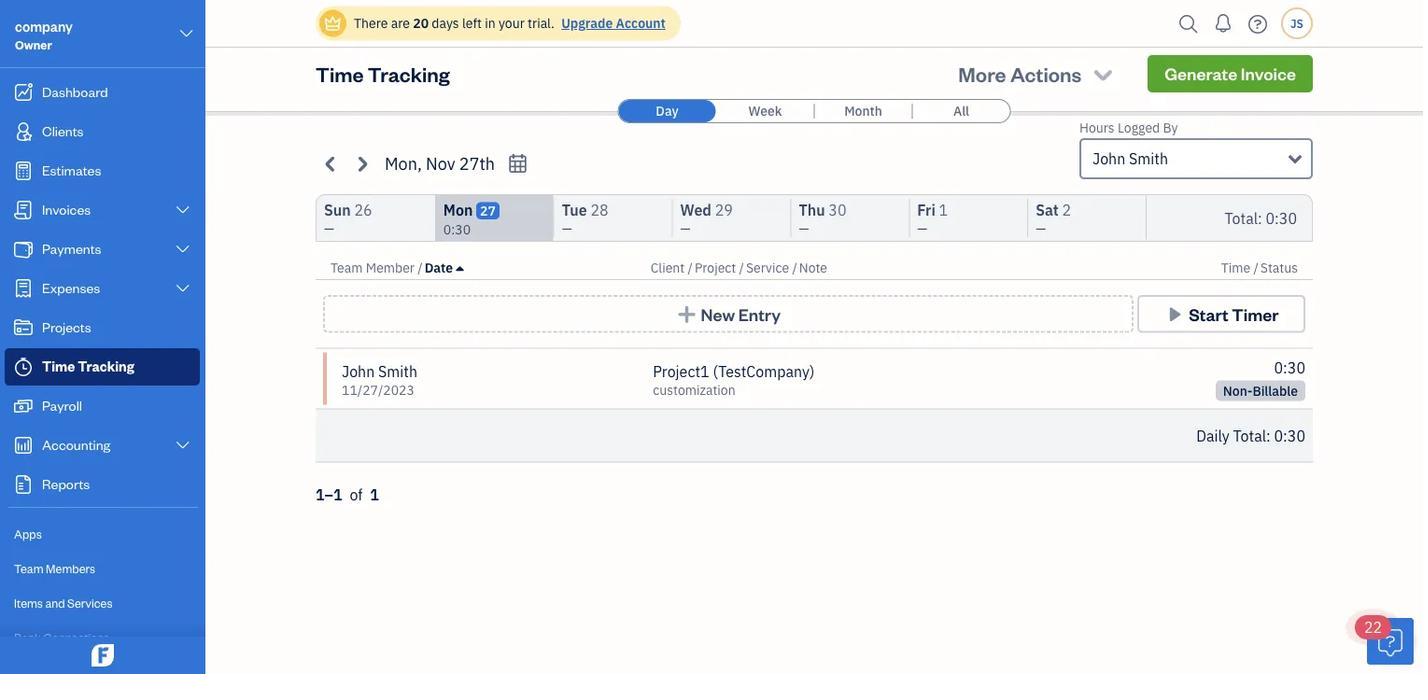 Task type: vqa. For each thing, say whether or not it's contained in the screenshot.
$0.00 usd corresponding to 2
no



Task type: locate. For each thing, give the bounding box(es) containing it.
1 vertical spatial :
[[1267, 426, 1271, 446]]

create inside run payroll effortlessly create a gusto account to automate payroll and reporting
[[405, 52, 449, 71]]

john for john smith 11/27/2023
[[342, 362, 375, 381]]

/ left date in the left top of the page
[[418, 259, 423, 277]]

there
[[354, 14, 388, 32]]

0 horizontal spatial team
[[14, 561, 44, 576]]

chevron large down image for expenses
[[174, 281, 192, 296]]

create up chevrondown icon
[[1086, 30, 1139, 52]]

0 vertical spatial team
[[331, 259, 363, 277]]

0 horizontal spatial time
[[42, 357, 75, 375]]

1 horizontal spatial john
[[1093, 149, 1126, 169]]

— for tue
[[562, 220, 572, 237]]

actions
[[1011, 60, 1082, 87]]

:
[[1259, 208, 1263, 228], [1267, 426, 1271, 446]]

generate invoice button
[[1148, 55, 1314, 92]]

0 horizontal spatial time tracking
[[42, 357, 134, 375]]

: up time / status
[[1259, 208, 1263, 228]]

0 horizontal spatial create
[[405, 52, 449, 71]]

0:30 up billable
[[1275, 358, 1306, 377]]

total up the time "link" in the top right of the page
[[1225, 208, 1259, 228]]

1 vertical spatial tracking
[[78, 357, 134, 375]]

0 horizontal spatial gusto
[[464, 52, 503, 71]]

— inside tue 28 —
[[562, 220, 572, 237]]

upgrade
[[562, 14, 613, 32]]

chevron large down image down payments link
[[174, 281, 192, 296]]

account
[[507, 52, 560, 71]]

team inside main element
[[14, 561, 44, 576]]

time down crown image
[[316, 60, 364, 87]]

john inside dropdown button
[[1093, 149, 1126, 169]]

smith
[[1130, 149, 1169, 169], [378, 362, 418, 381]]

notifications image
[[1209, 5, 1239, 42]]

invoices link
[[5, 192, 200, 229]]

1 horizontal spatial account
[[1193, 30, 1259, 52]]

1 horizontal spatial gusto
[[1142, 30, 1189, 52]]

john inside "john smith 11/27/2023"
[[342, 362, 375, 381]]

client image
[[12, 122, 35, 141]]

choose a date image
[[507, 153, 529, 174]]

resource center badge image
[[1368, 619, 1415, 665]]

0 vertical spatial total
[[1225, 208, 1259, 228]]

payroll
[[436, 26, 484, 45], [42, 397, 82, 414]]

time tracking down projects link
[[42, 357, 134, 375]]

26
[[354, 200, 372, 220]]

— left 30 at the top
[[799, 220, 809, 237]]

3 — from the left
[[681, 220, 691, 237]]

account inside the create gusto account button
[[1193, 30, 1259, 52]]

— inside sat 2 —
[[1036, 220, 1047, 237]]

close image
[[1279, 17, 1301, 38]]

reporting
[[727, 52, 789, 71]]

2
[[1063, 200, 1072, 220]]

11/27/2023
[[342, 381, 415, 398]]

)
[[810, 362, 815, 381]]

a
[[452, 52, 460, 71]]

payments
[[42, 240, 101, 257]]

28
[[591, 200, 609, 220]]

— right 30 at the top
[[918, 220, 928, 237]]

john smith
[[1093, 149, 1169, 169]]

22
[[1365, 618, 1383, 638]]

chevron large down image for accounting
[[174, 438, 192, 453]]

0 vertical spatial john
[[1093, 149, 1126, 169]]

search image
[[1174, 10, 1204, 38]]

0:30
[[1266, 208, 1298, 228], [444, 221, 471, 238], [1275, 358, 1306, 377], [1275, 426, 1306, 446]]

time tracking inside main element
[[42, 357, 134, 375]]

0 horizontal spatial tracking
[[78, 357, 134, 375]]

chevron large down image for payments
[[174, 242, 192, 257]]

1 vertical spatial payroll
[[42, 397, 82, 414]]

0 vertical spatial smith
[[1130, 149, 1169, 169]]

team up items at left bottom
[[14, 561, 44, 576]]

chevron large down image
[[178, 22, 195, 45], [174, 203, 192, 218], [174, 242, 192, 257]]

— inside sun 26 —
[[324, 220, 334, 237]]

1 vertical spatial team
[[14, 561, 44, 576]]

chevron large down image
[[174, 281, 192, 296], [174, 438, 192, 453]]

22 button
[[1356, 616, 1415, 665]]

estimate image
[[12, 162, 35, 180]]

chart image
[[12, 436, 35, 455]]

payroll inside 'link'
[[42, 397, 82, 414]]

1 horizontal spatial create
[[1086, 30, 1139, 52]]

mon
[[444, 200, 473, 220]]

1 — from the left
[[324, 220, 334, 237]]

0 horizontal spatial smith
[[378, 362, 418, 381]]

are
[[391, 14, 410, 32]]

mon,
[[385, 153, 422, 174]]

time tracking link
[[5, 349, 200, 386]]

/ right client
[[688, 259, 693, 277]]

smith inside dropdown button
[[1130, 149, 1169, 169]]

smith inside "john smith 11/27/2023"
[[378, 362, 418, 381]]

— left 29
[[681, 220, 691, 237]]

nov
[[426, 153, 456, 174]]

members
[[46, 561, 95, 576]]

— inside thu 30 —
[[799, 220, 809, 237]]

0:30 up status
[[1266, 208, 1298, 228]]

1 vertical spatial john
[[342, 362, 375, 381]]

fri 1 —
[[918, 200, 949, 237]]

1 horizontal spatial time
[[316, 60, 364, 87]]

1 vertical spatial chevron large down image
[[174, 203, 192, 218]]

0 horizontal spatial and
[[45, 596, 65, 611]]

estimates link
[[5, 152, 200, 190]]

— inside fri 1 —
[[918, 220, 928, 237]]

tracking down run
[[368, 60, 450, 87]]

time left status link
[[1222, 259, 1251, 277]]

and right payroll
[[698, 52, 724, 71]]

2 — from the left
[[562, 220, 572, 237]]

— left 28
[[562, 220, 572, 237]]

caretup image
[[456, 261, 464, 276]]

testcompany
[[719, 362, 810, 381]]

account up automate
[[616, 14, 666, 32]]

chevron large down image up reports link
[[174, 438, 192, 453]]

more actions
[[959, 60, 1082, 87]]

2 vertical spatial time
[[42, 357, 75, 375]]

/
[[418, 259, 423, 277], [688, 259, 693, 277], [740, 259, 745, 277], [793, 259, 798, 277], [1254, 259, 1259, 277]]

chevron large down image inside expenses "link"
[[174, 281, 192, 296]]

2 vertical spatial chevron large down image
[[174, 242, 192, 257]]

— for sat
[[1036, 220, 1047, 237]]

account up "generate invoice"
[[1193, 30, 1259, 52]]

chevron large down image inside invoices link
[[174, 203, 192, 218]]

— left 2
[[1036, 220, 1047, 237]]

27
[[480, 202, 496, 220]]

/ left note link
[[793, 259, 798, 277]]

time inside main element
[[42, 357, 75, 375]]

0:30 down billable
[[1275, 426, 1306, 446]]

: down billable
[[1267, 426, 1271, 446]]

timer image
[[12, 358, 35, 377]]

0:30 down 'mon'
[[444, 221, 471, 238]]

0 horizontal spatial john
[[342, 362, 375, 381]]

time tracking down there on the top
[[316, 60, 450, 87]]

bank connections link
[[5, 622, 200, 655]]

and inside run payroll effortlessly create a gusto account to automate payroll and reporting
[[698, 52, 724, 71]]

company
[[15, 17, 73, 35]]

new entry
[[701, 303, 781, 325]]

total right daily
[[1234, 426, 1267, 446]]

run
[[405, 26, 432, 45]]

note
[[800, 259, 828, 277]]

invoice image
[[12, 201, 35, 220]]

5 — from the left
[[918, 220, 928, 237]]

1 vertical spatial time tracking
[[42, 357, 134, 375]]

0 vertical spatial tracking
[[368, 60, 450, 87]]

— inside wed 29 —
[[681, 220, 691, 237]]

clients
[[42, 122, 84, 140]]

next day image
[[351, 153, 373, 174]]

chevron large down image for invoices
[[174, 203, 192, 218]]

1 horizontal spatial 1
[[940, 200, 949, 220]]

0 vertical spatial chevron large down image
[[174, 281, 192, 296]]

2 chevron large down image from the top
[[174, 438, 192, 453]]

payroll right the money 'icon'
[[42, 397, 82, 414]]

4 — from the left
[[799, 220, 809, 237]]

0 vertical spatial and
[[698, 52, 724, 71]]

js button
[[1282, 7, 1314, 39]]

accounting link
[[5, 427, 200, 464]]

1 / from the left
[[418, 259, 423, 277]]

report image
[[12, 476, 35, 494]]

tracking
[[368, 60, 450, 87], [78, 357, 134, 375]]

1 horizontal spatial smith
[[1130, 149, 1169, 169]]

daily
[[1197, 426, 1230, 446]]

1 right of
[[370, 485, 379, 505]]

status link
[[1261, 259, 1299, 277]]

1 horizontal spatial and
[[698, 52, 724, 71]]

thu
[[799, 200, 826, 220]]

1 horizontal spatial tracking
[[368, 60, 450, 87]]

sun
[[324, 200, 351, 220]]

1 horizontal spatial payroll
[[436, 26, 484, 45]]

invoices
[[42, 200, 91, 218]]

hours logged by
[[1080, 119, 1179, 136]]

dashboard image
[[12, 83, 35, 102]]

1 vertical spatial 1
[[370, 485, 379, 505]]

— left 26
[[324, 220, 334, 237]]

0 horizontal spatial payroll
[[42, 397, 82, 414]]

2 horizontal spatial time
[[1222, 259, 1251, 277]]

sun 26 —
[[324, 200, 372, 237]]

payroll up a
[[436, 26, 484, 45]]

—
[[324, 220, 334, 237], [562, 220, 572, 237], [681, 220, 691, 237], [799, 220, 809, 237], [918, 220, 928, 237], [1036, 220, 1047, 237]]

1 chevron large down image from the top
[[174, 281, 192, 296]]

expenses
[[42, 279, 100, 297]]

chevron large down image inside the accounting 'link'
[[174, 438, 192, 453]]

gusto up generate
[[1142, 30, 1189, 52]]

project
[[695, 259, 737, 277]]

1 vertical spatial chevron large down image
[[174, 438, 192, 453]]

smith for john smith
[[1130, 149, 1169, 169]]

0 vertical spatial payroll
[[436, 26, 484, 45]]

projects link
[[5, 309, 200, 347]]

0 vertical spatial :
[[1259, 208, 1263, 228]]

in
[[485, 14, 496, 32]]

tracking down projects link
[[78, 357, 134, 375]]

team
[[331, 259, 363, 277], [14, 561, 44, 576]]

money image
[[12, 397, 35, 416]]

wed 29 —
[[681, 200, 733, 237]]

and right items at left bottom
[[45, 596, 65, 611]]

billable
[[1253, 382, 1299, 399]]

0:30 non-billable
[[1224, 358, 1306, 399]]

gusto right a
[[464, 52, 503, 71]]

hours
[[1080, 119, 1115, 136]]

payroll link
[[5, 388, 200, 425]]

smith for john smith 11/27/2023
[[378, 362, 418, 381]]

create down run
[[405, 52, 449, 71]]

time right timer icon
[[42, 357, 75, 375]]

chevron large down image inside payments link
[[174, 242, 192, 257]]

1 vertical spatial smith
[[378, 362, 418, 381]]

go to help image
[[1244, 10, 1273, 38]]

month
[[845, 102, 883, 120]]

new
[[701, 303, 735, 325]]

1
[[940, 200, 949, 220], [370, 485, 379, 505]]

payroll
[[649, 52, 695, 71]]

0:30 inside "mon 27 0:30"
[[444, 221, 471, 238]]

/ left service
[[740, 259, 745, 277]]

1 vertical spatial and
[[45, 596, 65, 611]]

/ left status link
[[1254, 259, 1259, 277]]

upgrade account link
[[558, 14, 666, 32]]

20
[[413, 14, 429, 32]]

1 right fri
[[940, 200, 949, 220]]

note link
[[800, 259, 828, 277]]

time link
[[1222, 259, 1254, 277]]

of
[[350, 485, 363, 505]]

1 horizontal spatial team
[[331, 259, 363, 277]]

6 — from the left
[[1036, 220, 1047, 237]]

tue 28 —
[[562, 200, 609, 237]]

team left member
[[331, 259, 363, 277]]

0 vertical spatial time tracking
[[316, 60, 450, 87]]

0 vertical spatial 1
[[940, 200, 949, 220]]

customization
[[653, 381, 736, 398]]

create inside button
[[1086, 30, 1139, 52]]

previous day image
[[320, 153, 342, 174]]

0 horizontal spatial :
[[1259, 208, 1263, 228]]



Task type: describe. For each thing, give the bounding box(es) containing it.
effortlessly
[[487, 26, 567, 45]]

there are 20 days left in your trial. upgrade account
[[354, 14, 666, 32]]

john for john smith
[[1093, 149, 1126, 169]]

entry
[[739, 303, 781, 325]]

week link
[[717, 100, 814, 122]]

start
[[1190, 303, 1229, 325]]

js
[[1291, 16, 1304, 31]]

more actions button
[[942, 51, 1134, 96]]

3 / from the left
[[740, 259, 745, 277]]

1 vertical spatial time
[[1222, 259, 1251, 277]]

accounting
[[42, 436, 111, 454]]

create gusto account button
[[1069, 22, 1275, 60]]

1 horizontal spatial time tracking
[[316, 60, 450, 87]]

30
[[829, 200, 847, 220]]

client / project / service / note
[[651, 259, 828, 277]]

client
[[651, 259, 685, 277]]

all link
[[913, 100, 1010, 122]]

trial.
[[528, 14, 555, 32]]

main element
[[0, 0, 252, 675]]

clients link
[[5, 113, 200, 150]]

0 vertical spatial time
[[316, 60, 364, 87]]

freshbooks image
[[88, 645, 118, 667]]

service
[[746, 259, 790, 277]]

sat 2 —
[[1036, 200, 1072, 237]]

chevrondown image
[[1091, 61, 1117, 87]]

invoice
[[1241, 63, 1297, 85]]

crown image
[[323, 14, 343, 33]]

status
[[1261, 259, 1299, 277]]

project1
[[653, 362, 710, 381]]

4 / from the left
[[793, 259, 798, 277]]

— for wed
[[681, 220, 691, 237]]

john smith 11/27/2023
[[342, 362, 418, 398]]

items and services
[[14, 596, 113, 611]]

payment image
[[12, 240, 35, 259]]

project link
[[695, 259, 740, 277]]

gusto inside button
[[1142, 30, 1189, 52]]

bank
[[14, 630, 41, 646]]

payments link
[[5, 231, 200, 268]]

mon 27 0:30
[[444, 200, 496, 238]]

gusto inside run payroll effortlessly create a gusto account to automate payroll and reporting
[[464, 52, 503, 71]]

0:30 inside 0:30 non-billable
[[1275, 358, 1306, 377]]

month link
[[815, 100, 912, 122]]

team for team members
[[14, 561, 44, 576]]

owner
[[15, 37, 52, 52]]

1 horizontal spatial :
[[1267, 426, 1271, 446]]

start timer
[[1190, 303, 1279, 325]]

week
[[749, 102, 782, 120]]

generate
[[1165, 63, 1238, 85]]

logged
[[1118, 119, 1161, 136]]

dashboard link
[[5, 74, 200, 111]]

estimates
[[42, 161, 101, 179]]

automate
[[581, 52, 646, 71]]

reports link
[[5, 466, 200, 504]]

apps
[[14, 526, 42, 542]]

0 horizontal spatial account
[[616, 14, 666, 32]]

time / status
[[1222, 259, 1299, 277]]

your
[[499, 14, 525, 32]]

1 vertical spatial total
[[1234, 426, 1267, 446]]

all
[[954, 102, 970, 120]]

team members
[[14, 561, 95, 576]]

member
[[366, 259, 415, 277]]

(
[[713, 362, 719, 381]]

plus image
[[676, 305, 698, 324]]

project image
[[12, 319, 35, 337]]

payroll inside run payroll effortlessly create a gusto account to automate payroll and reporting
[[436, 26, 484, 45]]

team member /
[[331, 259, 423, 277]]

tracking inside main element
[[78, 357, 134, 375]]

expense image
[[12, 279, 35, 298]]

service link
[[746, 259, 793, 277]]

days
[[432, 14, 459, 32]]

services
[[67, 596, 113, 611]]

play image
[[1165, 305, 1186, 324]]

1–1
[[316, 485, 343, 505]]

— for fri
[[918, 220, 928, 237]]

0 vertical spatial chevron large down image
[[178, 22, 195, 45]]

mon, nov 27th
[[385, 153, 495, 174]]

— for sun
[[324, 220, 334, 237]]

and inside main element
[[45, 596, 65, 611]]

team for team member /
[[331, 259, 363, 277]]

— for thu
[[799, 220, 809, 237]]

company owner
[[15, 17, 73, 52]]

date
[[425, 259, 453, 277]]

bank connections
[[14, 630, 110, 646]]

create gusto account
[[1086, 30, 1259, 52]]

projects
[[42, 318, 91, 336]]

wed
[[681, 200, 712, 220]]

2 / from the left
[[688, 259, 693, 277]]

run payroll effortlessly create a gusto account to automate payroll and reporting
[[405, 26, 789, 71]]

expenses link
[[5, 270, 200, 307]]

1 inside fri 1 —
[[940, 200, 949, 220]]

apps link
[[5, 519, 200, 551]]

total : 0:30
[[1225, 208, 1298, 228]]

fri
[[918, 200, 936, 220]]

27th
[[460, 153, 495, 174]]

generate invoice
[[1165, 63, 1297, 85]]

team members link
[[5, 553, 200, 586]]

5 / from the left
[[1254, 259, 1259, 277]]

dashboard
[[42, 83, 108, 100]]

0 horizontal spatial 1
[[370, 485, 379, 505]]

more
[[959, 60, 1007, 87]]

1–1 of 1
[[316, 485, 379, 505]]

thu 30 —
[[799, 200, 847, 237]]



